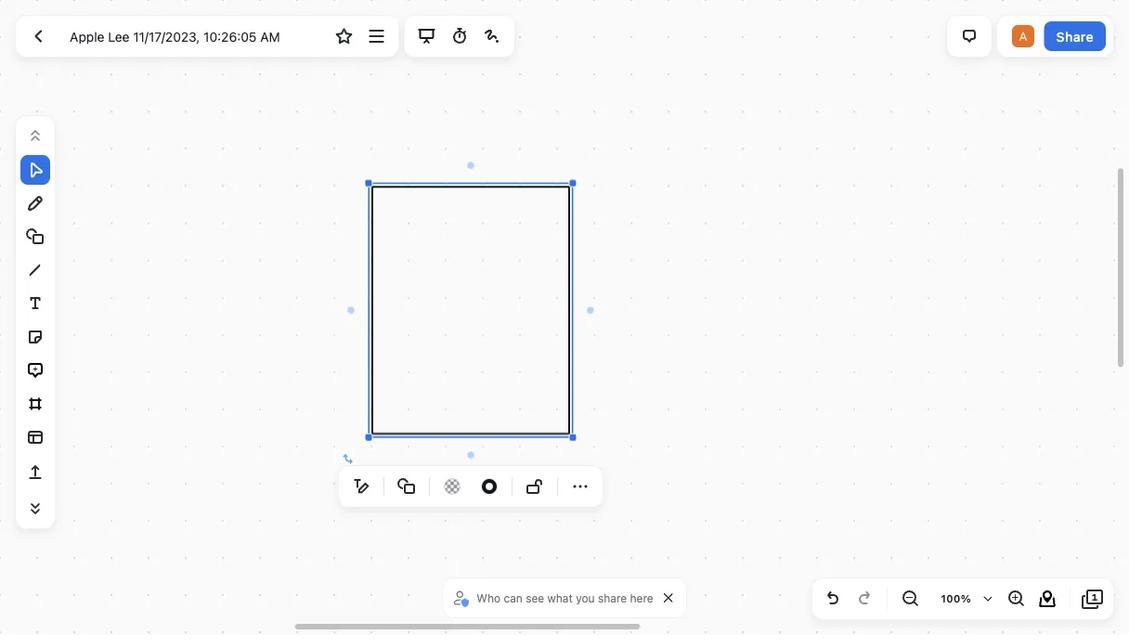 Task type: vqa. For each thing, say whether or not it's contained in the screenshot.
you
yes



Task type: describe. For each thing, give the bounding box(es) containing it.
shape element
[[392, 472, 422, 502]]

present image
[[416, 25, 438, 47]]

more element
[[566, 472, 596, 502]]

undo image
[[822, 588, 844, 610]]

star this whiteboard image
[[333, 25, 355, 47]]

fill image
[[441, 474, 464, 500]]

here
[[630, 592, 654, 605]]

laser image
[[481, 25, 504, 47]]

who
[[477, 592, 501, 605]]

you
[[576, 592, 595, 605]]

what
[[548, 592, 573, 605]]

see
[[526, 592, 545, 605]]

who can see what you share here
[[477, 592, 654, 605]]

dashboard image
[[27, 25, 49, 47]]

comment panel image
[[959, 25, 981, 47]]

zoom in image
[[1005, 588, 1028, 610]]

zoom out image
[[899, 588, 922, 610]]

timer image
[[449, 25, 471, 47]]

text format image
[[350, 476, 373, 498]]



Task type: locate. For each thing, give the bounding box(es) containing it.
pages image
[[1082, 588, 1105, 610]]

share
[[1057, 29, 1094, 44]]

shape image
[[396, 476, 418, 498]]

100
[[942, 593, 961, 605]]

lock element
[[520, 472, 550, 502]]

Document name text field
[[56, 21, 326, 51]]

100 %
[[942, 593, 972, 605]]

can
[[504, 592, 523, 605]]

show more tools image
[[24, 497, 46, 520]]

%
[[961, 593, 972, 605]]

menu
[[343, 468, 599, 505]]

mini map image
[[1037, 588, 1059, 610]]

text format element
[[347, 472, 376, 502]]

templates image
[[24, 426, 46, 449]]

more options image
[[366, 25, 388, 47]]

more image
[[569, 476, 592, 498]]

share
[[598, 592, 627, 605]]

share button
[[1045, 21, 1106, 51]]

upload pdfs and images image
[[24, 462, 46, 484]]

who can see what you share here button
[[451, 584, 658, 612]]

lock image
[[524, 476, 546, 498]]



